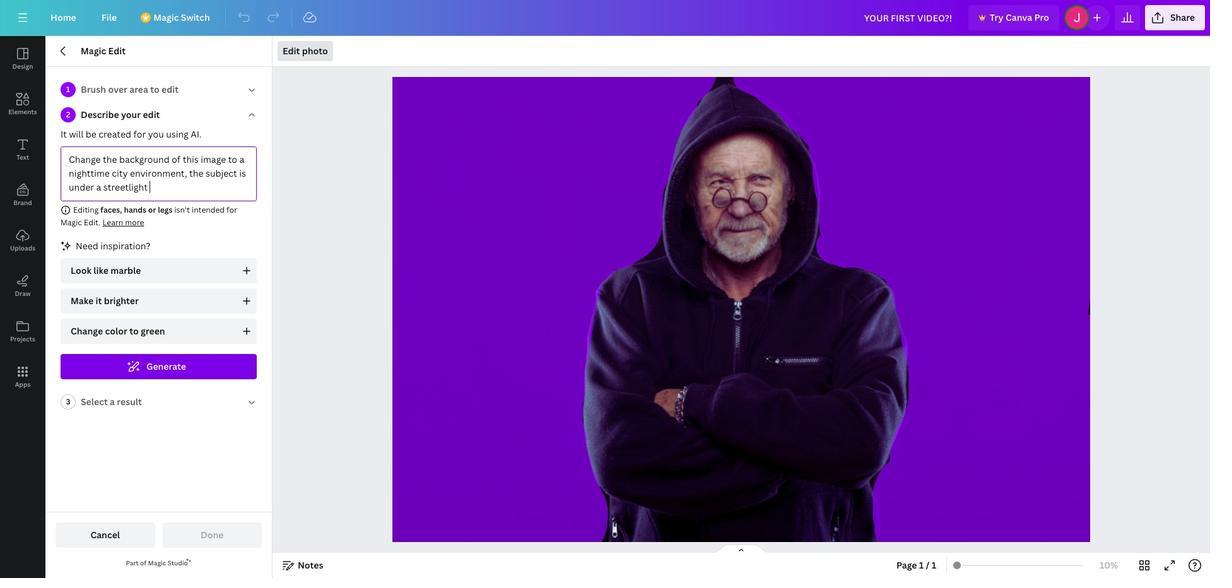 Task type: locate. For each thing, give the bounding box(es) containing it.
uploads button
[[0, 218, 45, 263]]

try
[[990, 11, 1004, 23]]

hands
[[124, 204, 146, 215]]

1 up '2' at the top of page
[[66, 84, 70, 95]]

edit
[[108, 45, 126, 57], [283, 45, 300, 57]]

to right area
[[150, 83, 160, 95]]

1 horizontal spatial for
[[227, 204, 237, 215]]

it will be created for you using ai.
[[61, 128, 202, 140]]

0 horizontal spatial edit
[[108, 45, 126, 57]]

0 horizontal spatial to
[[129, 325, 139, 337]]

side panel tab list
[[0, 36, 45, 399]]

change color to green
[[71, 325, 165, 337]]

over
[[108, 83, 127, 95]]

for left you
[[133, 128, 146, 140]]

to right color
[[129, 325, 139, 337]]

main menu bar
[[0, 0, 1210, 36]]

uploads
[[10, 244, 35, 252]]

pro
[[1035, 11, 1049, 23]]

to
[[150, 83, 160, 95], [129, 325, 139, 337]]

magic
[[153, 11, 179, 23], [81, 45, 106, 57], [61, 217, 82, 228], [148, 559, 166, 567]]

photo
[[302, 45, 328, 57]]

0 vertical spatial for
[[133, 128, 146, 140]]

part
[[126, 559, 139, 567]]

magic inside button
[[153, 11, 179, 23]]

1 right /
[[932, 559, 937, 571]]

/
[[926, 559, 930, 571]]

edit inside 'edit photo' popup button
[[283, 45, 300, 57]]

1 vertical spatial edit
[[143, 109, 160, 121]]

1 vertical spatial for
[[227, 204, 237, 215]]

select
[[81, 396, 108, 408]]

elements button
[[0, 81, 45, 127]]

draw
[[15, 289, 31, 298]]

isn't
[[174, 204, 190, 215]]

switch
[[181, 11, 210, 23]]

2 edit from the left
[[283, 45, 300, 57]]

for
[[133, 128, 146, 140], [227, 204, 237, 215]]

brand
[[13, 198, 32, 207]]

design button
[[0, 36, 45, 81]]

to inside button
[[129, 325, 139, 337]]

edit down file popup button
[[108, 45, 126, 57]]

2 horizontal spatial 1
[[932, 559, 937, 571]]

edit up you
[[143, 109, 160, 121]]

inspiration?
[[100, 240, 151, 252]]

magic for magic switch
[[153, 11, 179, 23]]

for right intended at top left
[[227, 204, 237, 215]]

magic down file popup button
[[81, 45, 106, 57]]

learn
[[103, 217, 123, 228]]

edit
[[162, 83, 179, 95], [143, 109, 160, 121]]

change
[[71, 325, 103, 337]]

created
[[99, 128, 131, 140]]

1 vertical spatial to
[[129, 325, 139, 337]]

elements
[[8, 107, 37, 116]]

select a result
[[81, 396, 142, 408]]

+
[[713, 504, 718, 516]]

describe
[[81, 109, 119, 121]]

or
[[148, 204, 156, 215]]

generate
[[146, 360, 186, 372]]

make it brighter
[[71, 295, 139, 307]]

1 horizontal spatial to
[[150, 83, 160, 95]]

share button
[[1145, 5, 1205, 30]]

of
[[140, 559, 147, 567]]

1
[[66, 84, 70, 95], [919, 559, 924, 571], [932, 559, 937, 571]]

edit left photo
[[283, 45, 300, 57]]

magic down editing
[[61, 217, 82, 228]]

look like marble
[[71, 264, 141, 276]]

isn't intended for magic edit.
[[61, 204, 237, 228]]

make it brighter button
[[61, 288, 257, 314]]

+ add page
[[713, 504, 760, 516]]

marble
[[111, 264, 141, 276]]

3
[[66, 396, 70, 407]]

brand button
[[0, 172, 45, 218]]

0 vertical spatial to
[[150, 83, 160, 95]]

1 horizontal spatial edit
[[283, 45, 300, 57]]

color
[[105, 325, 127, 337]]

edit right area
[[162, 83, 179, 95]]

look
[[71, 264, 91, 276]]

1 left /
[[919, 559, 924, 571]]

Design title text field
[[854, 5, 964, 30]]

0 horizontal spatial for
[[133, 128, 146, 140]]

add
[[720, 504, 738, 516]]

more
[[125, 217, 144, 228]]

magic right of
[[148, 559, 166, 567]]

10%
[[1100, 559, 1118, 571]]

like
[[94, 264, 109, 276]]

text
[[16, 153, 29, 162]]

magic left switch
[[153, 11, 179, 23]]

page 1 / 1
[[897, 559, 937, 571]]

for inside isn't intended for magic edit.
[[227, 204, 237, 215]]

it
[[96, 295, 102, 307]]

done
[[201, 529, 224, 541]]

magic for magic studio
[[148, 559, 166, 567]]

0 vertical spatial edit
[[162, 83, 179, 95]]



Task type: vqa. For each thing, say whether or not it's contained in the screenshot.
"sources"
no



Task type: describe. For each thing, give the bounding box(es) containing it.
need
[[76, 240, 98, 252]]

edit photo
[[283, 45, 328, 57]]

It will be created for you using AI. text field
[[61, 147, 256, 201]]

using
[[166, 128, 189, 140]]

projects button
[[0, 309, 45, 354]]

show pages image
[[711, 544, 772, 554]]

ai.
[[191, 128, 202, 140]]

file
[[101, 11, 117, 23]]

try canva pro
[[990, 11, 1049, 23]]

magic for magic edit
[[81, 45, 106, 57]]

generate button
[[61, 354, 257, 379]]

your
[[121, 109, 141, 121]]

apps
[[15, 380, 31, 389]]

editing
[[73, 204, 99, 215]]

part of
[[126, 559, 148, 567]]

text button
[[0, 127, 45, 172]]

1 edit from the left
[[108, 45, 126, 57]]

learn more link
[[103, 217, 144, 228]]

brighter
[[104, 295, 139, 307]]

brush
[[81, 83, 106, 95]]

magic inside isn't intended for magic edit.
[[61, 217, 82, 228]]

a
[[110, 396, 115, 408]]

0 horizontal spatial 1
[[66, 84, 70, 95]]

learn more
[[103, 217, 144, 228]]

magic switch
[[153, 11, 210, 23]]

it
[[61, 128, 67, 140]]

page
[[897, 559, 917, 571]]

done button
[[163, 523, 262, 548]]

cancel
[[91, 529, 120, 541]]

1 horizontal spatial edit
[[162, 83, 179, 95]]

make
[[71, 295, 94, 307]]

apps button
[[0, 354, 45, 399]]

share
[[1171, 11, 1195, 23]]

projects
[[10, 334, 35, 343]]

studio
[[168, 559, 188, 567]]

notes button
[[278, 555, 328, 576]]

need inspiration?
[[76, 240, 151, 252]]

result
[[117, 396, 142, 408]]

page
[[740, 504, 760, 516]]

canva
[[1006, 11, 1033, 23]]

change color to green button
[[61, 319, 257, 344]]

draw button
[[0, 263, 45, 309]]

magic switch button
[[132, 5, 220, 30]]

legs
[[158, 204, 173, 215]]

10% button
[[1089, 555, 1130, 576]]

1 horizontal spatial 1
[[919, 559, 924, 571]]

magic edit
[[81, 45, 126, 57]]

edit photo button
[[278, 41, 333, 61]]

you
[[148, 128, 164, 140]]

editing faces, hands or legs
[[73, 204, 173, 215]]

will
[[69, 128, 84, 140]]

area
[[130, 83, 148, 95]]

describe your edit
[[81, 109, 160, 121]]

be
[[86, 128, 96, 140]]

intended
[[192, 204, 225, 215]]

try canva pro button
[[969, 5, 1060, 30]]

edit.
[[84, 217, 101, 228]]

magic studio
[[148, 559, 188, 567]]

+ add page button
[[399, 497, 1074, 523]]

0 horizontal spatial edit
[[143, 109, 160, 121]]

home
[[50, 11, 76, 23]]

brush over area to edit
[[81, 83, 179, 95]]

2
[[66, 109, 70, 120]]

notes
[[298, 559, 323, 571]]

home link
[[40, 5, 86, 30]]

green
[[141, 325, 165, 337]]

design
[[12, 62, 33, 71]]

file button
[[91, 5, 127, 30]]

faces,
[[101, 204, 122, 215]]

cancel button
[[56, 523, 155, 548]]



